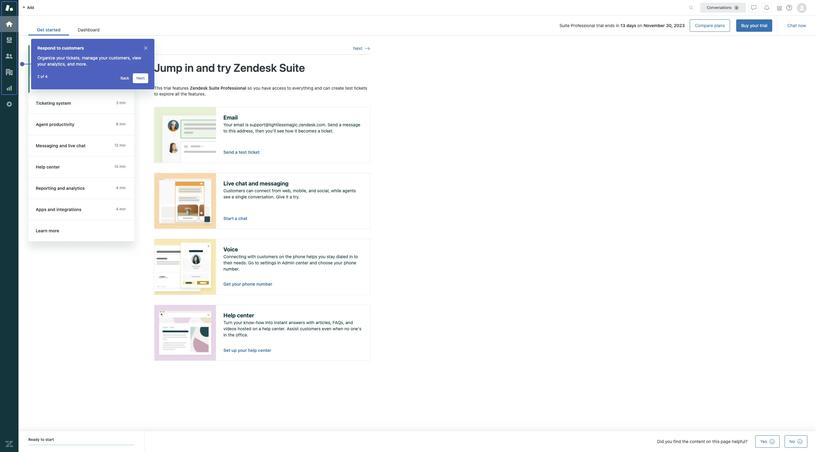 Task type: describe. For each thing, give the bounding box(es) containing it.
example of how the agent accepts an incoming phone call as well as how to log the details of the call. image
[[154, 239, 216, 295]]

example of a help center article. image
[[154, 305, 216, 361]]

know-
[[244, 320, 256, 325]]

zendesk support image
[[5, 4, 13, 12]]

ends
[[605, 23, 615, 28]]

now
[[798, 23, 806, 28]]

to inside email your email is support@lightlessmagic.zendesk.com. send a message to this address, then you'll see how it becomes a ticket.
[[223, 128, 227, 133]]

your inside button
[[238, 348, 247, 353]]

becomes
[[298, 128, 317, 133]]

plans
[[714, 23, 725, 28]]

customers
[[223, 188, 245, 193]]

answers
[[289, 320, 305, 325]]

did you find the content on this page helpful?
[[657, 439, 748, 444]]

2 heading from the top
[[28, 114, 141, 135]]

30,
[[666, 23, 673, 28]]

send a test ticket
[[223, 150, 260, 155]]

content-title region
[[154, 61, 370, 75]]

helps
[[307, 254, 317, 259]]

and inside organize your tickets, manage your customers, view your analytics, and more.
[[67, 61, 75, 67]]

see inside email your email is support@lightlessmagic.zendesk.com. send a message to this address, then you'll see how it becomes a ticket.
[[277, 128, 284, 133]]

more.
[[76, 61, 87, 67]]

2023
[[674, 23, 685, 28]]

0 horizontal spatial phone
[[242, 281, 255, 287]]

admin
[[282, 260, 295, 265]]

videos
[[223, 326, 237, 331]]

and inside so you have access to everything and can create test tickets to explore all the features.
[[315, 85, 322, 90]]

this inside email your email is support@lightlessmagic.zendesk.com. send a message to this address, then you'll see how it becomes a ticket.
[[229, 128, 236, 133]]

send inside email your email is support@lightlessmagic.zendesk.com. send a message to this address, then you'll see how it becomes a ticket.
[[328, 122, 338, 127]]

test inside so you have access to everything and can create test tickets to explore all the features.
[[345, 85, 353, 90]]

account
[[46, 53, 63, 58]]

conversations
[[707, 5, 732, 10]]

respond
[[37, 45, 56, 51]]

set up your help center button
[[223, 348, 271, 353]]

on inside help center turn your know-how into instant answers with articles, faqs, and videos hosted on a help center. assist customers even when no one's in the office.
[[253, 326, 258, 331]]

organize your tickets, manage your customers, view your analytics, and more.
[[37, 55, 141, 67]]

2 for 2 of 4 back
[[37, 74, 40, 79]]

next button inside respond to customers dialog
[[133, 73, 148, 83]]

is
[[245, 122, 249, 127]]

the inside the voice connecting with customers on the phone helps you stay dialed in to their needs. go to settings in admin center and choose your phone number.
[[285, 254, 292, 259]]

reporting image
[[5, 84, 13, 92]]

trial for your
[[760, 23, 768, 28]]

on inside the voice connecting with customers on the phone helps you stay dialed in to their needs. go to settings in admin center and choose your phone number.
[[279, 254, 284, 259]]

when
[[333, 326, 343, 331]]

center inside button
[[258, 348, 271, 353]]

features.
[[188, 91, 206, 97]]

compare plans button
[[690, 19, 730, 32]]

progress-bar progress bar
[[28, 445, 134, 446]]

agents
[[343, 188, 356, 193]]

with inside the voice connecting with customers on the phone helps you stay dialed in to their needs. go to settings in admin center and choose your phone number.
[[248, 254, 256, 259]]

1 horizontal spatial next button
[[353, 46, 370, 51]]

web,
[[282, 188, 292, 193]]

how inside email your email is support@lightlessmagic.zendesk.com. send a message to this address, then you'll see how it becomes a ticket.
[[285, 128, 294, 133]]

0 vertical spatial phone
[[293, 254, 305, 259]]

yes
[[760, 439, 767, 444]]

a left "ticket." in the left top of the page
[[318, 128, 320, 133]]

email your email is support@lightlessmagic.zendesk.com. send a message to this address, then you'll see how it becomes a ticket.
[[223, 114, 360, 133]]

a inside button
[[235, 216, 237, 221]]

customer
[[43, 67, 64, 72]]

it inside email your email is support@lightlessmagic.zendesk.com. send a message to this address, then you'll see how it becomes a ticket.
[[295, 128, 297, 133]]

voice connecting with customers on the phone helps you stay dialed in to their needs. go to settings in admin center and choose your phone number.
[[223, 246, 358, 271]]

section containing suite professional trial ends in
[[113, 19, 773, 32]]

voice
[[223, 246, 238, 253]]

7 heading from the top
[[28, 220, 141, 242]]

center inside the voice connecting with customers on the phone helps you stay dialed in to their needs. go to settings in admin center and choose your phone number.
[[296, 260, 308, 265]]

and inside the voice connecting with customers on the phone helps you stay dialed in to their needs. go to settings in admin center and choose your phone number.
[[310, 260, 317, 265]]

channels
[[82, 67, 101, 72]]

in left admin
[[277, 260, 281, 265]]

on right days
[[638, 23, 643, 28]]

admin image
[[5, 100, 13, 108]]

you inside the voice connecting with customers on the phone helps you stay dialed in to their needs. go to settings in admin center and choose your phone number.
[[318, 254, 326, 259]]

have
[[262, 85, 271, 90]]

13
[[621, 23, 625, 28]]

0 horizontal spatial test
[[239, 150, 247, 155]]

single
[[235, 194, 247, 199]]

your inside help center turn your know-how into instant answers with articles, faqs, and videos hosted on a help center. assist customers even when no one's in the office.
[[234, 320, 242, 325]]

zendesk inside content-title region
[[233, 61, 277, 74]]

customer support channels button
[[30, 63, 134, 76]]

customers inside the voice connecting with customers on the phone helps you stay dialed in to their needs. go to settings in admin center and choose your phone number.
[[257, 254, 278, 259]]

in right dialed
[[349, 254, 353, 259]]

your inside the voice connecting with customers on the phone helps you stay dialed in to their needs. go to settings in admin center and choose your phone number.
[[334, 260, 343, 265]]

one's
[[351, 326, 361, 331]]

help inside help center turn your know-how into instant answers with articles, faqs, and videos hosted on a help center. assist customers even when no one's in the office.
[[262, 326, 271, 331]]

center inside help center turn your know-how into instant answers with articles, faqs, and videos hosted on a help center. assist customers even when no one's in the office.
[[237, 312, 254, 319]]

0 vertical spatial suite
[[560, 23, 570, 28]]

a left try.
[[290, 194, 292, 199]]

ready to start
[[28, 437, 54, 442]]

your up analytics,
[[56, 55, 65, 60]]

manage
[[82, 55, 98, 60]]

in inside content-title region
[[185, 61, 194, 74]]

and inside content-title region
[[196, 61, 215, 74]]

features
[[172, 85, 189, 90]]

next for rightmost next button
[[353, 46, 362, 51]]

1 horizontal spatial professional
[[571, 23, 595, 28]]

jump
[[154, 61, 182, 74]]

started
[[45, 27, 61, 32]]

3 heading from the top
[[28, 135, 141, 157]]

dialed
[[336, 254, 348, 259]]

respond to customers dialog
[[31, 39, 154, 89]]

hosted
[[238, 326, 251, 331]]

6 heading from the top
[[28, 199, 141, 220]]

buy
[[741, 23, 749, 28]]

in left 13
[[616, 23, 619, 28]]

number
[[256, 281, 272, 287]]

compare
[[695, 23, 713, 28]]

back
[[121, 76, 129, 80]]

dashboard tab
[[69, 24, 108, 35]]

close image
[[143, 46, 148, 51]]

conversation.
[[248, 194, 275, 199]]

analytics,
[[47, 61, 66, 67]]

professional inside region
[[221, 85, 246, 90]]

email
[[223, 114, 238, 121]]

send a test ticket link
[[223, 150, 260, 155]]

the inside help center turn your know-how into instant answers with articles, faqs, and videos hosted on a help center. assist customers even when no one's in the office.
[[228, 332, 235, 337]]

view
[[132, 55, 141, 60]]

you for so
[[253, 85, 261, 90]]

a left the ticket
[[235, 150, 238, 155]]

address,
[[237, 128, 254, 133]]

you for did
[[665, 439, 672, 444]]

connecting
[[223, 254, 246, 259]]

settings
[[260, 260, 276, 265]]

support
[[65, 67, 81, 72]]

next for next button inside the respond to customers dialog
[[136, 76, 145, 80]]

ticket.
[[321, 128, 334, 133]]

of
[[41, 74, 44, 79]]

start
[[223, 216, 234, 221]]

zendesk image
[[5, 440, 13, 448]]

get started image
[[5, 20, 13, 28]]

get help image
[[787, 5, 792, 10]]

dashboard
[[78, 27, 99, 32]]

and up connect
[[249, 180, 258, 187]]

stay
[[327, 254, 335, 259]]

did
[[657, 439, 664, 444]]

a left message
[[339, 122, 341, 127]]

the inside so you have access to everything and can create test tickets to explore all the features.
[[181, 91, 187, 97]]

instant
[[274, 320, 288, 325]]

no
[[790, 439, 795, 444]]

customers inside dialog
[[62, 45, 84, 51]]

chat now
[[788, 23, 806, 28]]

try.
[[293, 194, 300, 199]]

give
[[276, 194, 285, 199]]

get for get started
[[37, 27, 44, 32]]

page
[[721, 439, 731, 444]]



Task type: locate. For each thing, give the bounding box(es) containing it.
needs.
[[234, 260, 247, 265]]

1 horizontal spatial send
[[328, 122, 338, 127]]

center down helps
[[296, 260, 308, 265]]

your inside button
[[750, 23, 759, 28]]

your down dialed
[[334, 260, 343, 265]]

chat right start
[[238, 216, 247, 221]]

ticket
[[248, 150, 260, 155]]

0 horizontal spatial zendesk
[[190, 85, 208, 90]]

their
[[223, 260, 233, 265]]

1 vertical spatial get
[[223, 281, 231, 287]]

1 vertical spatial test
[[239, 150, 247, 155]]

1 horizontal spatial see
[[277, 128, 284, 133]]

can inside live chat and messaging customers can connect from web, mobile, and social, while agents see a single conversation. give it a try.
[[246, 188, 253, 193]]

0 horizontal spatial center
[[237, 312, 254, 319]]

4
[[45, 74, 48, 79]]

2 inside your account heading
[[116, 53, 118, 58]]

jump in and try zendesk suite
[[154, 61, 305, 74]]

trial up explore
[[164, 85, 171, 90]]

you right the so
[[253, 85, 261, 90]]

2 vertical spatial suite
[[209, 85, 220, 90]]

0 horizontal spatial professional
[[221, 85, 246, 90]]

customers up tickets,
[[62, 45, 84, 51]]

1 vertical spatial suite
[[279, 61, 305, 74]]

1 vertical spatial see
[[223, 194, 231, 199]]

it inside live chat and messaging customers can connect from web, mobile, and social, while agents see a single conversation. give it a try.
[[286, 194, 289, 199]]

footer
[[18, 431, 816, 452]]

chat up customers at the top
[[236, 180, 247, 187]]

and left try
[[196, 61, 215, 74]]

section
[[113, 19, 773, 32]]

buy your trial
[[741, 23, 768, 28]]

2 left of
[[37, 74, 40, 79]]

region
[[154, 85, 371, 371]]

2 vertical spatial you
[[665, 439, 672, 444]]

1 horizontal spatial how
[[285, 128, 294, 133]]

professional left ends
[[571, 23, 595, 28]]

chat
[[788, 23, 797, 28]]

yes button
[[755, 436, 780, 448]]

live
[[223, 180, 234, 187]]

with inside help center turn your know-how into instant answers with articles, faqs, and videos hosted on a help center. assist customers even when no one's in the office.
[[306, 320, 315, 325]]

your down organize
[[37, 61, 46, 67]]

in down videos
[[223, 332, 227, 337]]

2 horizontal spatial center
[[296, 260, 308, 265]]

on right content
[[706, 439, 711, 444]]

2 horizontal spatial customers
[[300, 326, 321, 331]]

to inside footer
[[41, 437, 44, 442]]

0 vertical spatial can
[[323, 85, 330, 90]]

so
[[247, 85, 252, 90]]

1 horizontal spatial trial
[[596, 23, 604, 28]]

trial
[[596, 23, 604, 28], [760, 23, 768, 28], [164, 85, 171, 90]]

can left create
[[323, 85, 330, 90]]

1 vertical spatial how
[[256, 320, 264, 325]]

it down 'web,'
[[286, 194, 289, 199]]

on down know-
[[253, 326, 258, 331]]

in
[[616, 23, 619, 28], [185, 61, 194, 74], [349, 254, 353, 259], [277, 260, 281, 265], [223, 332, 227, 337]]

social,
[[317, 188, 330, 193]]

tab list containing get started
[[28, 24, 108, 35]]

2 vertical spatial phone
[[242, 281, 255, 287]]

on inside footer
[[706, 439, 711, 444]]

0 vertical spatial see
[[277, 128, 284, 133]]

how
[[285, 128, 294, 133], [256, 320, 264, 325]]

1 horizontal spatial your
[[223, 122, 232, 127]]

how down support@lightlessmagic.zendesk.com.
[[285, 128, 294, 133]]

5 heading from the top
[[28, 178, 141, 199]]

to left start
[[41, 437, 44, 442]]

to up account
[[57, 45, 61, 51]]

trial left ends
[[596, 23, 604, 28]]

content
[[690, 439, 705, 444]]

heading
[[28, 93, 141, 114], [28, 114, 141, 135], [28, 135, 141, 157], [28, 157, 141, 178], [28, 178, 141, 199], [28, 199, 141, 220], [28, 220, 141, 242]]

0 vertical spatial next
[[353, 46, 362, 51]]

buy your trial button
[[736, 19, 773, 32]]

see down support@lightlessmagic.zendesk.com.
[[277, 128, 284, 133]]

assist
[[287, 326, 299, 331]]

1 vertical spatial you
[[318, 254, 326, 259]]

0 vertical spatial chat
[[236, 180, 247, 187]]

0 vertical spatial zendesk
[[233, 61, 277, 74]]

trial right buy
[[760, 23, 768, 28]]

find
[[674, 439, 681, 444]]

this left page
[[712, 439, 720, 444]]

how inside help center turn your know-how into instant answers with articles, faqs, and videos hosted on a help center. assist customers even when no one's in the office.
[[256, 320, 264, 325]]

zendesk up features.
[[190, 85, 208, 90]]

0 vertical spatial how
[[285, 128, 294, 133]]

and up 'no'
[[346, 320, 353, 325]]

your right up
[[238, 348, 247, 353]]

2 for 2 min
[[116, 53, 118, 58]]

suite inside region
[[209, 85, 220, 90]]

1 horizontal spatial 2
[[116, 53, 118, 58]]

1 horizontal spatial with
[[306, 320, 315, 325]]

1 vertical spatial it
[[286, 194, 289, 199]]

so you have access to everything and can create test tickets to explore all the features.
[[154, 85, 367, 97]]

example of conversation inside of messaging and the customer is asking the agent about changing the size of the retail order. image
[[154, 173, 216, 229]]

no button
[[785, 436, 808, 448]]

to right dialed
[[354, 254, 358, 259]]

can inside so you have access to everything and can create test tickets to explore all the features.
[[323, 85, 330, 90]]

region containing email
[[154, 85, 371, 371]]

and down helps
[[310, 260, 317, 265]]

to down this
[[154, 91, 158, 97]]

this down email
[[229, 128, 236, 133]]

0 horizontal spatial your
[[36, 53, 45, 58]]

phone up admin
[[293, 254, 305, 259]]

get down number.
[[223, 281, 231, 287]]

organizations image
[[5, 68, 13, 76]]

this
[[154, 85, 163, 90]]

and
[[196, 61, 215, 74], [67, 61, 75, 67], [315, 85, 322, 90], [249, 180, 258, 187], [309, 188, 316, 193], [310, 260, 317, 265], [346, 320, 353, 325]]

zendesk up the so
[[233, 61, 277, 74]]

0 vertical spatial it
[[295, 128, 297, 133]]

next button
[[353, 46, 370, 51], [133, 73, 148, 83]]

your right buy
[[750, 23, 759, 28]]

zendesk inside region
[[190, 85, 208, 90]]

1 horizontal spatial next
[[353, 46, 362, 51]]

chat inside button
[[238, 216, 247, 221]]

to inside dialog
[[57, 45, 61, 51]]

1 vertical spatial phone
[[344, 260, 356, 265]]

4 heading from the top
[[28, 157, 141, 178]]

0 horizontal spatial next button
[[133, 73, 148, 83]]

mobile,
[[293, 188, 307, 193]]

customers up settings
[[257, 254, 278, 259]]

a right hosted
[[259, 326, 261, 331]]

2 horizontal spatial phone
[[344, 260, 356, 265]]

0 vertical spatial you
[[253, 85, 261, 90]]

get inside region
[[223, 281, 231, 287]]

your inside email your email is support@lightlessmagic.zendesk.com. send a message to this address, then you'll see how it becomes a ticket.
[[223, 122, 232, 127]]

see
[[277, 128, 284, 133], [223, 194, 231, 199]]

get your phone number
[[223, 281, 272, 287]]

1 vertical spatial help
[[248, 348, 257, 353]]

with up go
[[248, 254, 256, 259]]

get for get your phone number
[[223, 281, 231, 287]]

1 vertical spatial next button
[[133, 73, 148, 83]]

tab list
[[28, 24, 108, 35]]

1 horizontal spatial phone
[[293, 254, 305, 259]]

tickets
[[354, 85, 367, 90]]

trial inside region
[[164, 85, 171, 90]]

back button
[[117, 73, 133, 83]]

min
[[119, 53, 126, 58]]

example of email conversation inside of the ticketing system and the customer is asking the agent about reimbursement policy. image
[[154, 107, 216, 163]]

email
[[234, 122, 244, 127]]

into
[[265, 320, 273, 325]]

get started
[[37, 27, 61, 32]]

with
[[248, 254, 256, 259], [306, 320, 315, 325]]

suite professional trial ends in 13 days on november 30, 2023
[[560, 23, 685, 28]]

help
[[223, 312, 236, 319]]

1 vertical spatial your
[[223, 122, 232, 127]]

the inside footer
[[682, 439, 689, 444]]

to right go
[[255, 260, 259, 265]]

1 horizontal spatial it
[[295, 128, 297, 133]]

connect
[[255, 188, 271, 193]]

0 horizontal spatial customers
[[62, 45, 84, 51]]

this trial features zendesk suite professional
[[154, 85, 246, 90]]

try
[[217, 61, 231, 74]]

your down number.
[[232, 281, 241, 287]]

get inside tab list
[[37, 27, 44, 32]]

0 vertical spatial professional
[[571, 23, 595, 28]]

1 vertical spatial next
[[136, 76, 145, 80]]

2 left min
[[116, 53, 118, 58]]

can
[[323, 85, 330, 90], [246, 188, 253, 193]]

even
[[322, 326, 331, 331]]

0 horizontal spatial you
[[253, 85, 261, 90]]

customer support channels
[[43, 67, 101, 72]]

chat now button
[[783, 19, 811, 32]]

2 of 4 back
[[37, 74, 129, 80]]

phone down dialed
[[344, 260, 356, 265]]

0 horizontal spatial trial
[[164, 85, 171, 90]]

0 horizontal spatial it
[[286, 194, 289, 199]]

1 vertical spatial professional
[[221, 85, 246, 90]]

in inside help center turn your know-how into instant answers with articles, faqs, and videos hosted on a help center. assist customers even when no one's in the office.
[[223, 332, 227, 337]]

from
[[272, 188, 281, 193]]

1 vertical spatial 2
[[37, 74, 40, 79]]

ready
[[28, 437, 40, 442]]

then
[[255, 128, 264, 133]]

0 horizontal spatial help
[[248, 348, 257, 353]]

0 vertical spatial with
[[248, 254, 256, 259]]

chat
[[236, 180, 247, 187], [238, 216, 247, 221]]

test right create
[[345, 85, 353, 90]]

trial inside button
[[760, 23, 768, 28]]

articles,
[[316, 320, 332, 325]]

you inside so you have access to everything and can create test tickets to explore all the features.
[[253, 85, 261, 90]]

1 vertical spatial with
[[306, 320, 315, 325]]

0 vertical spatial test
[[345, 85, 353, 90]]

a right start
[[235, 216, 237, 221]]

to down email
[[223, 128, 227, 133]]

start
[[45, 437, 54, 442]]

you up choose
[[318, 254, 326, 259]]

to right the access
[[287, 85, 291, 90]]

how left into
[[256, 320, 264, 325]]

customers image
[[5, 52, 13, 60]]

see down customers at the top
[[223, 194, 231, 199]]

0 horizontal spatial see
[[223, 194, 231, 199]]

customers inside help center turn your know-how into instant answers with articles, faqs, and videos hosted on a help center. assist customers even when no one's in the office.
[[300, 326, 321, 331]]

test
[[345, 85, 353, 90], [239, 150, 247, 155]]

next inside respond to customers dialog
[[136, 76, 145, 80]]

2 horizontal spatial suite
[[560, 23, 570, 28]]

customers,
[[109, 55, 131, 60]]

1 horizontal spatial this
[[712, 439, 720, 444]]

2 min
[[116, 53, 126, 58]]

1 horizontal spatial can
[[323, 85, 330, 90]]

and right everything
[[315, 85, 322, 90]]

can up 'single'
[[246, 188, 253, 193]]

2 vertical spatial center
[[258, 348, 271, 353]]

help down into
[[262, 326, 271, 331]]

0 horizontal spatial next
[[136, 76, 145, 80]]

start a chat
[[223, 216, 247, 221]]

main element
[[0, 0, 18, 452]]

0 horizontal spatial send
[[223, 150, 234, 155]]

1 horizontal spatial get
[[223, 281, 231, 287]]

conversations button
[[700, 3, 746, 12]]

respond to customers
[[37, 45, 84, 51]]

set up your help center
[[223, 348, 271, 353]]

0 vertical spatial help
[[262, 326, 271, 331]]

your inside heading
[[36, 53, 45, 58]]

1 horizontal spatial you
[[318, 254, 326, 259]]

and inside help center turn your know-how into instant answers with articles, faqs, and videos hosted on a help center. assist customers even when no one's in the office.
[[346, 320, 353, 325]]

1 vertical spatial chat
[[238, 216, 247, 221]]

get your phone number link
[[223, 281, 272, 287]]

0 vertical spatial 2
[[116, 53, 118, 58]]

0 horizontal spatial with
[[248, 254, 256, 259]]

the right the find
[[682, 439, 689, 444]]

send
[[328, 122, 338, 127], [223, 150, 234, 155]]

and up 'customer support channels' on the top left of page
[[67, 61, 75, 67]]

a
[[339, 122, 341, 127], [318, 128, 320, 133], [235, 150, 238, 155], [232, 194, 234, 199], [290, 194, 292, 199], [235, 216, 237, 221], [259, 326, 261, 331]]

phone
[[293, 254, 305, 259], [344, 260, 356, 265], [242, 281, 255, 287]]

0 vertical spatial customers
[[62, 45, 84, 51]]

1 horizontal spatial zendesk
[[233, 61, 277, 74]]

go
[[248, 260, 254, 265]]

1 horizontal spatial center
[[258, 348, 271, 353]]

0 horizontal spatial suite
[[209, 85, 220, 90]]

on up admin
[[279, 254, 284, 259]]

access
[[272, 85, 286, 90]]

0 vertical spatial get
[[37, 27, 44, 32]]

your account heading
[[28, 45, 134, 63]]

2 horizontal spatial trial
[[760, 23, 768, 28]]

0 horizontal spatial get
[[37, 27, 44, 32]]

help right up
[[248, 348, 257, 353]]

1 vertical spatial customers
[[257, 254, 278, 259]]

2 vertical spatial customers
[[300, 326, 321, 331]]

1 vertical spatial this
[[712, 439, 720, 444]]

see inside live chat and messaging customers can connect from web, mobile, and social, while agents see a single conversation. give it a try.
[[223, 194, 231, 199]]

0 horizontal spatial 2
[[37, 74, 40, 79]]

with left articles,
[[306, 320, 315, 325]]

in right jump
[[185, 61, 194, 74]]

0 vertical spatial next button
[[353, 46, 370, 51]]

1 vertical spatial center
[[237, 312, 254, 319]]

1 horizontal spatial help
[[262, 326, 271, 331]]

everything
[[292, 85, 313, 90]]

send up "ticket." in the left top of the page
[[328, 122, 338, 127]]

1 horizontal spatial test
[[345, 85, 353, 90]]

chat inside live chat and messaging customers can connect from web, mobile, and social, while agents see a single conversation. give it a try.
[[236, 180, 247, 187]]

0 horizontal spatial how
[[256, 320, 264, 325]]

live chat and messaging customers can connect from web, mobile, and social, while agents see a single conversation. give it a try.
[[223, 180, 356, 199]]

a inside help center turn your know-how into instant answers with articles, faqs, and videos hosted on a help center. assist customers even when no one's in the office.
[[259, 326, 261, 331]]

0 horizontal spatial can
[[246, 188, 253, 193]]

the up admin
[[285, 254, 292, 259]]

views image
[[5, 36, 13, 44]]

turn
[[223, 320, 232, 325]]

explore
[[159, 91, 174, 97]]

November 30, 2023 text field
[[644, 23, 685, 28]]

zendesk products image
[[777, 6, 782, 10]]

the down videos
[[228, 332, 235, 337]]

your
[[750, 23, 759, 28], [56, 55, 65, 60], [99, 55, 108, 60], [37, 61, 46, 67], [334, 260, 343, 265], [232, 281, 241, 287], [234, 320, 242, 325], [238, 348, 247, 353]]

it down support@lightlessmagic.zendesk.com.
[[295, 128, 297, 133]]

and left social,
[[309, 188, 316, 193]]

test left the ticket
[[239, 150, 247, 155]]

0 vertical spatial this
[[229, 128, 236, 133]]

0 vertical spatial send
[[328, 122, 338, 127]]

set
[[223, 348, 230, 353]]

help
[[262, 326, 271, 331], [248, 348, 257, 353]]

help inside button
[[248, 348, 257, 353]]

0 horizontal spatial this
[[229, 128, 236, 133]]

support@lightlessmagic.zendesk.com.
[[250, 122, 327, 127]]

1 heading from the top
[[28, 93, 141, 114]]

office.
[[236, 332, 248, 337]]

1 horizontal spatial customers
[[257, 254, 278, 259]]

footer containing did you find the content on this page helpful?
[[18, 431, 816, 452]]

trial for professional
[[596, 23, 604, 28]]

2 horizontal spatial you
[[665, 439, 672, 444]]

you right 'did'
[[665, 439, 672, 444]]

1 vertical spatial send
[[223, 150, 234, 155]]

create
[[332, 85, 344, 90]]

your up hosted
[[234, 320, 242, 325]]

1 vertical spatial zendesk
[[190, 85, 208, 90]]

center
[[296, 260, 308, 265], [237, 312, 254, 319], [258, 348, 271, 353]]

1 horizontal spatial suite
[[279, 61, 305, 74]]

phone left "number"
[[242, 281, 255, 287]]

1 vertical spatial can
[[246, 188, 253, 193]]

a down customers at the top
[[232, 194, 234, 199]]

0 vertical spatial your
[[36, 53, 45, 58]]

your down email
[[223, 122, 232, 127]]

suite inside content-title region
[[279, 61, 305, 74]]

faqs,
[[333, 320, 344, 325]]

the right all
[[181, 91, 187, 97]]

0 vertical spatial center
[[296, 260, 308, 265]]

professional left the so
[[221, 85, 246, 90]]

center up know-
[[237, 312, 254, 319]]

center down into
[[258, 348, 271, 353]]

get left started
[[37, 27, 44, 32]]

customers down articles,
[[300, 326, 321, 331]]

helpful?
[[732, 439, 748, 444]]

send left the ticket
[[223, 150, 234, 155]]

2 inside 2 of 4 back
[[37, 74, 40, 79]]

your right manage
[[99, 55, 108, 60]]

your down respond
[[36, 53, 45, 58]]



Task type: vqa. For each thing, say whether or not it's contained in the screenshot.
Chris T in the Secondary element
no



